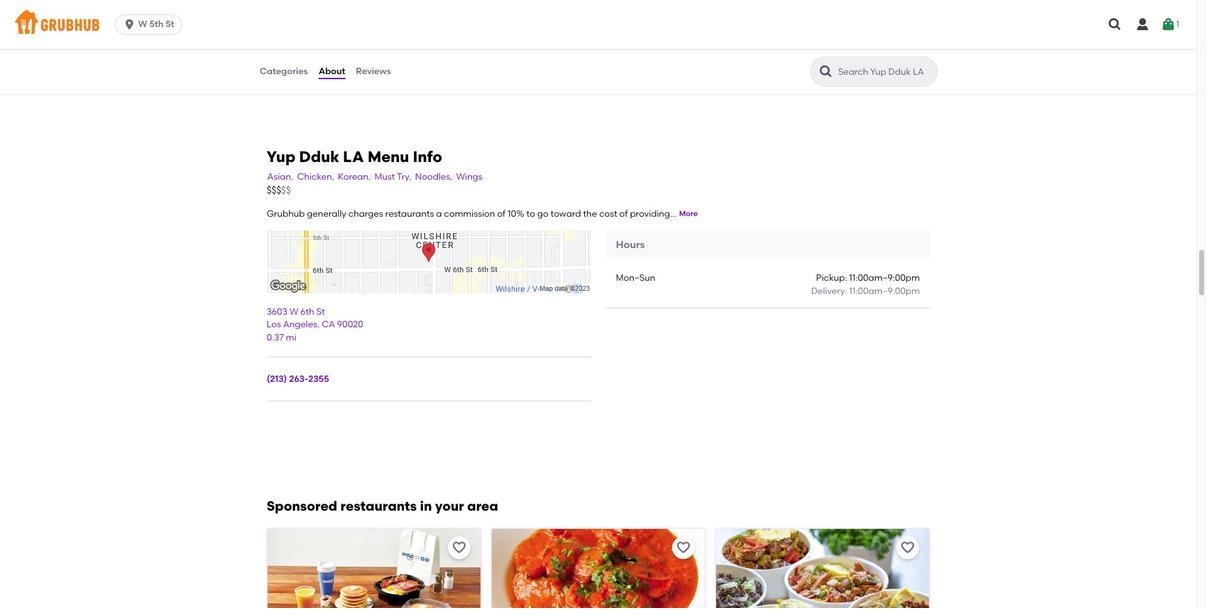 Task type: locate. For each thing, give the bounding box(es) containing it.
more button
[[680, 209, 698, 220]]

st inside button
[[166, 19, 174, 30]]

save this restaurant button for dosiroc logo
[[897, 537, 920, 560]]

1 horizontal spatial of
[[620, 208, 628, 219]]

1 save this restaurant image from the left
[[452, 541, 467, 556]]

svg image
[[1108, 17, 1123, 32], [1136, 17, 1151, 32], [1162, 17, 1177, 32], [123, 18, 136, 31]]

main navigation navigation
[[0, 0, 1198, 49]]

11:00am–9:00pm right delivery:
[[850, 286, 921, 297]]

cost
[[600, 208, 618, 219]]

0 vertical spatial 11:00am–9:00pm
[[850, 273, 921, 284]]

of left 10%
[[498, 208, 506, 219]]

restaurants left in
[[341, 499, 417, 514]]

ihop logo image
[[267, 529, 481, 609]]

0 horizontal spatial st
[[166, 19, 174, 30]]

2 of from the left
[[620, 208, 628, 219]]

restaurants
[[386, 208, 434, 219], [341, 499, 417, 514]]

korean,
[[338, 171, 371, 182]]

3603
[[267, 307, 288, 318]]

must
[[375, 171, 395, 182]]

save this restaurant button for the ihop logo at the left of page
[[448, 537, 471, 560]]

1
[[1177, 19, 1180, 29]]

a
[[436, 208, 442, 219]]

save this restaurant button for india's grill logo
[[673, 537, 695, 560]]

w left 6th at the bottom of page
[[290, 307, 299, 318]]

1 vertical spatial 11:00am–9:00pm
[[850, 286, 921, 297]]

1 vertical spatial restaurants
[[341, 499, 417, 514]]

of
[[498, 208, 506, 219], [620, 208, 628, 219]]

0 horizontal spatial save this restaurant button
[[448, 537, 471, 560]]

0 vertical spatial st
[[166, 19, 174, 30]]

wings
[[457, 171, 483, 182]]

st
[[166, 19, 174, 30], [317, 307, 325, 318]]

reviews
[[356, 66, 391, 77]]

more
[[680, 210, 698, 218]]

11:00am–9:00pm
[[850, 273, 921, 284], [850, 286, 921, 297]]

0 horizontal spatial save this restaurant image
[[452, 541, 467, 556]]

save this restaurant image for the ihop logo at the left of page
[[452, 541, 467, 556]]

st right 5th
[[166, 19, 174, 30]]

save this restaurant image
[[901, 541, 916, 556]]

search icon image
[[819, 64, 834, 79]]

2355
[[308, 374, 329, 385]]

...
[[671, 208, 677, 219]]

0 vertical spatial w
[[138, 19, 147, 30]]

11:00am–9:00pm right pickup: in the right of the page
[[850, 273, 921, 284]]

generally
[[307, 208, 347, 219]]

st up ","
[[317, 307, 325, 318]]

w
[[138, 19, 147, 30], [290, 307, 299, 318]]

special
[[388, 32, 425, 42]]

1 horizontal spatial save this restaurant button
[[673, 537, 695, 560]]

1 save this restaurant button from the left
[[448, 537, 471, 560]]

w left 5th
[[138, 19, 147, 30]]

the
[[584, 208, 598, 219]]

noodles,
[[415, 171, 453, 182]]

asian, chicken, korean, must try, noodles, wings
[[267, 171, 483, 182]]

try,
[[397, 171, 412, 182]]

w inside button
[[138, 19, 147, 30]]

(213) 263-2355
[[267, 374, 329, 385]]

ca
[[322, 320, 335, 330]]

2 11:00am–9:00pm from the top
[[850, 286, 921, 297]]

Search Yup Dduk LA search field
[[838, 66, 934, 78]]

sponsored restaurants in your area
[[267, 499, 499, 514]]

(213)
[[267, 374, 287, 385]]

asian,
[[267, 171, 294, 182]]

1 horizontal spatial save this restaurant image
[[677, 541, 692, 556]]

commission
[[444, 208, 495, 219]]

special requests
[[388, 32, 474, 42]]

0 horizontal spatial w
[[138, 19, 147, 30]]

charges
[[349, 208, 383, 219]]

1 horizontal spatial w
[[290, 307, 299, 318]]

save this restaurant button
[[448, 537, 471, 560], [673, 537, 695, 560], [897, 537, 920, 560]]

menu
[[368, 148, 409, 166]]

to
[[527, 208, 536, 219]]

los
[[267, 320, 281, 330]]

mon–sun
[[616, 273, 656, 284]]

1 of from the left
[[498, 208, 506, 219]]

2 save this restaurant button from the left
[[673, 537, 695, 560]]

3 save this restaurant button from the left
[[897, 537, 920, 560]]

(213) 263-2355 button
[[267, 373, 329, 386]]

$$$
[[267, 185, 281, 196]]

restaurants left a
[[386, 208, 434, 219]]

2 save this restaurant image from the left
[[677, 541, 692, 556]]

0.37
[[267, 332, 284, 343]]

1 horizontal spatial st
[[317, 307, 325, 318]]

0 horizontal spatial of
[[498, 208, 506, 219]]

1 vertical spatial st
[[317, 307, 325, 318]]

asian, button
[[267, 170, 294, 184]]

mi
[[286, 332, 297, 343]]

3603 w 6th st los angeles , ca 90020 0.37 mi
[[267, 307, 364, 343]]

about
[[319, 66, 345, 77]]

of right cost
[[620, 208, 628, 219]]

2 horizontal spatial save this restaurant button
[[897, 537, 920, 560]]

reviews button
[[356, 49, 392, 94]]

1 vertical spatial w
[[290, 307, 299, 318]]

save this restaurant image
[[452, 541, 467, 556], [677, 541, 692, 556]]



Task type: vqa. For each thing, say whether or not it's contained in the screenshot.
1st Save this restaurant icon from the right
yes



Task type: describe. For each thing, give the bounding box(es) containing it.
must try, button
[[374, 170, 412, 184]]

area
[[468, 499, 499, 514]]

delivery:
[[812, 286, 848, 297]]

dduk
[[299, 148, 340, 166]]

pickup: 11:00am–9:00pm delivery: 11:00am–9:00pm
[[812, 273, 921, 297]]

requests
[[427, 32, 474, 42]]

w 5th st button
[[115, 14, 188, 35]]

w inside 3603 w 6th st los angeles , ca 90020 0.37 mi
[[290, 307, 299, 318]]

svg image inside 1 button
[[1162, 17, 1177, 32]]

korean, button
[[338, 170, 372, 184]]

1 button
[[1162, 13, 1180, 36]]

$$$$$
[[267, 185, 291, 196]]

chicken, button
[[297, 170, 335, 184]]

categories
[[260, 66, 308, 77]]

st inside 3603 w 6th st los angeles , ca 90020 0.37 mi
[[317, 307, 325, 318]]

go
[[538, 208, 549, 219]]

about button
[[318, 49, 346, 94]]

grubhub generally charges restaurants a commission of 10% to go toward the cost of providing ... more
[[267, 208, 698, 219]]

grubhub
[[267, 208, 305, 219]]

svg image inside w 5th st button
[[123, 18, 136, 31]]

info
[[413, 148, 443, 166]]

,
[[318, 320, 320, 330]]

india's grill logo image
[[492, 529, 705, 609]]

in
[[420, 499, 432, 514]]

save this restaurant image for india's grill logo
[[677, 541, 692, 556]]

$0.00
[[620, 30, 643, 41]]

263-
[[289, 374, 308, 385]]

noodles, button
[[415, 170, 453, 184]]

1 11:00am–9:00pm from the top
[[850, 273, 921, 284]]

hours
[[616, 239, 645, 251]]

categories button
[[259, 49, 309, 94]]

pickup:
[[817, 273, 848, 284]]

yup dduk la menu info
[[267, 148, 443, 166]]

la
[[343, 148, 364, 166]]

5th
[[149, 19, 164, 30]]

your
[[435, 499, 464, 514]]

w 5th st
[[138, 19, 174, 30]]

providing
[[630, 208, 671, 219]]

6th
[[301, 307, 315, 318]]

sponsored
[[267, 499, 338, 514]]

chicken,
[[297, 171, 334, 182]]

wings button
[[456, 170, 483, 184]]

angeles
[[283, 320, 318, 330]]

toward
[[551, 208, 581, 219]]

0 vertical spatial restaurants
[[386, 208, 434, 219]]

90020
[[337, 320, 364, 330]]

yup
[[267, 148, 296, 166]]

10%
[[508, 208, 525, 219]]

dosiroc logo image
[[717, 529, 930, 609]]



